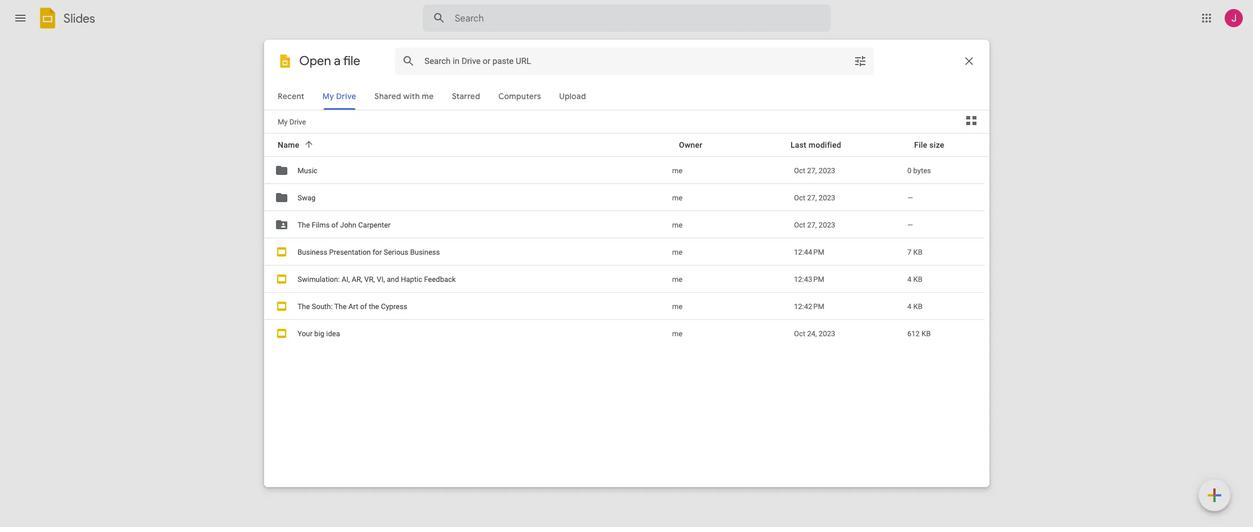 Task type: locate. For each thing, give the bounding box(es) containing it.
1 horizontal spatial business
[[467, 86, 501, 96]]

owned by me element containing me
[[632, 206, 730, 217]]

today
[[305, 49, 331, 61], [305, 54, 328, 64]]

oct 25, 2023
[[739, 207, 785, 216]]

slides
[[63, 10, 95, 26]]

your big idea option
[[296, 152, 937, 528]]

serious
[[436, 86, 465, 96]]

search image
[[428, 7, 450, 29]]

big
[[355, 207, 367, 217]]

last opened by me 12:42 pm element
[[739, 142, 896, 153]]

for
[[423, 86, 434, 96]]

days
[[346, 175, 363, 185]]

2 owned by me element from the top
[[632, 206, 730, 217]]

list box
[[296, 0, 956, 528]]

me
[[632, 207, 643, 216]]

2 business from the left
[[467, 86, 501, 96]]

slides link
[[36, 7, 95, 32]]

your
[[336, 207, 353, 217]]

business
[[336, 86, 370, 96], [467, 86, 501, 96]]

business up haptic at the top left of page
[[467, 86, 501, 96]]

0 horizontal spatial business
[[336, 86, 370, 96]]

1 vertical spatial owned by me element
[[632, 206, 730, 217]]

create new presentation image
[[1199, 480, 1230, 514]]

business up swimulation:
[[336, 86, 370, 96]]

vr,
[[413, 114, 426, 124]]

previous
[[305, 175, 337, 185]]

your big idea
[[336, 207, 386, 217]]

swimulation:
[[336, 114, 385, 124]]

today inside heading
[[305, 49, 331, 61]]

swimulation: ai, ar, vr, vi, and haptic feedback
[[336, 114, 521, 124]]

2 today from the top
[[305, 54, 328, 64]]

1 today from the top
[[305, 49, 331, 61]]

1 business from the left
[[336, 86, 370, 96]]

option
[[296, 0, 956, 528]]

1 owned by me element from the top
[[632, 142, 730, 153]]

ai,
[[387, 114, 397, 124]]

None search field
[[423, 5, 831, 32]]

owned by me element
[[632, 142, 730, 153], [632, 206, 730, 217]]

0 vertical spatial owned by me element
[[632, 142, 730, 153]]



Task type: describe. For each thing, give the bounding box(es) containing it.
business presentation for serious business
[[336, 86, 501, 96]]

7
[[339, 175, 344, 185]]

idea
[[369, 207, 386, 217]]

business presentation for serious business option
[[296, 31, 937, 528]]

2023
[[766, 207, 785, 216]]

ar,
[[399, 114, 412, 124]]

owned by me element inside list box
[[632, 142, 730, 153]]

presentation
[[372, 86, 421, 96]]

last opened by me oct 25, 2023 element
[[739, 206, 896, 217]]

vi,
[[428, 114, 438, 124]]

today heading
[[296, 36, 598, 73]]

oct
[[739, 207, 752, 216]]

haptic
[[457, 114, 482, 124]]

list box containing business presentation for serious business
[[296, 0, 956, 528]]

feedback
[[484, 114, 521, 124]]

swimulation: ai, ar, vr, vi, and haptic feedback option
[[296, 0, 956, 528]]

25,
[[754, 207, 764, 216]]

and
[[440, 114, 454, 124]]

previous 7 days
[[305, 175, 363, 185]]



Task type: vqa. For each thing, say whether or not it's contained in the screenshot.
"⌘+shift+s" ELEMENT
no



